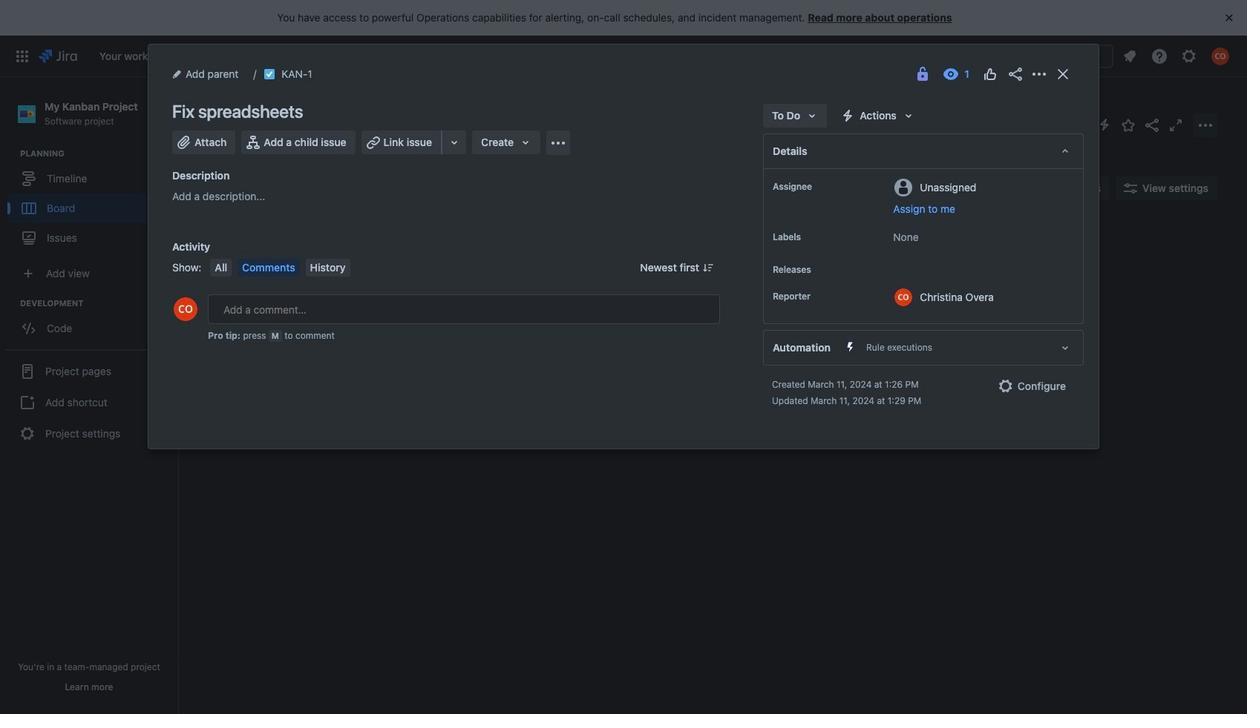 Task type: describe. For each thing, give the bounding box(es) containing it.
sidebar element
[[0, 77, 178, 715]]

details element
[[763, 134, 1084, 169]]

8 list item from the left
[[577, 35, 628, 77]]

1 horizontal spatial task image
[[264, 68, 276, 80]]

7 list item from the left
[[522, 35, 565, 77]]

star kan board image
[[1119, 116, 1137, 134]]

dismiss image
[[1220, 9, 1238, 27]]

5 list item from the left
[[368, 35, 418, 77]]

2 list item from the left
[[167, 35, 226, 77]]

1 list item from the left
[[95, 35, 162, 77]]

to do element
[[250, 239, 255, 250]]

3 list item from the left
[[231, 35, 280, 77]]

2 heading from the top
[[20, 298, 177, 310]]

labels pin to top. only you can see pinned fields. image
[[804, 232, 816, 243]]

search image
[[971, 50, 983, 62]]

more information about christina overa image
[[895, 289, 913, 307]]

1 vertical spatial task image
[[220, 304, 232, 316]]

1 vertical spatial group
[[7, 298, 177, 348]]

4 list item from the left
[[286, 35, 362, 77]]

primary element
[[9, 35, 876, 77]]

2 vertical spatial group
[[6, 350, 172, 455]]



Task type: vqa. For each thing, say whether or not it's contained in the screenshot.
APPSWITCHER ICON at the top left of page
no



Task type: locate. For each thing, give the bounding box(es) containing it.
Add a comment… field
[[208, 295, 720, 324]]

dialog
[[148, 45, 1099, 449]]

enter full screen image
[[1167, 116, 1185, 134]]

automation element
[[763, 330, 1084, 366]]

copy link to issue image
[[309, 68, 321, 79]]

1 vertical spatial heading
[[20, 298, 177, 310]]

link web pages and more image
[[445, 134, 463, 151]]

add app image
[[549, 134, 567, 152]]

list item
[[95, 35, 162, 77], [167, 35, 226, 77], [231, 35, 280, 77], [286, 35, 362, 77], [368, 35, 418, 77], [424, 35, 468, 77], [522, 35, 565, 77], [577, 35, 628, 77]]

reporter pin to top. only you can see pinned fields. image
[[814, 291, 825, 303]]

0 vertical spatial task image
[[264, 68, 276, 80]]

jira image
[[39, 47, 77, 65], [39, 47, 77, 65]]

0 horizontal spatial task image
[[220, 304, 232, 316]]

list
[[92, 35, 876, 77], [1116, 43, 1238, 69]]

actions image
[[1030, 65, 1048, 83]]

heading
[[20, 148, 177, 160], [20, 298, 177, 310]]

Search field
[[965, 44, 1114, 68]]

assignee pin to top. only you can see pinned fields. image
[[815, 181, 827, 193]]

0 vertical spatial group
[[7, 148, 177, 258]]

1 heading from the top
[[20, 148, 177, 160]]

menu bar
[[207, 259, 353, 277]]

vote options: no one has voted for this issue yet. image
[[981, 65, 999, 83]]

Search this board text field
[[209, 175, 278, 202]]

6 list item from the left
[[424, 35, 468, 77]]

1 horizontal spatial list
[[1116, 43, 1238, 69]]

banner
[[0, 35, 1247, 77]]

task image
[[264, 68, 276, 80], [220, 304, 232, 316]]

None search field
[[965, 44, 1114, 68]]

0 horizontal spatial list
[[92, 35, 876, 77]]

0 vertical spatial heading
[[20, 148, 177, 160]]

close image
[[1054, 65, 1072, 83]]

group
[[7, 148, 177, 258], [7, 298, 177, 348], [6, 350, 172, 455]]



